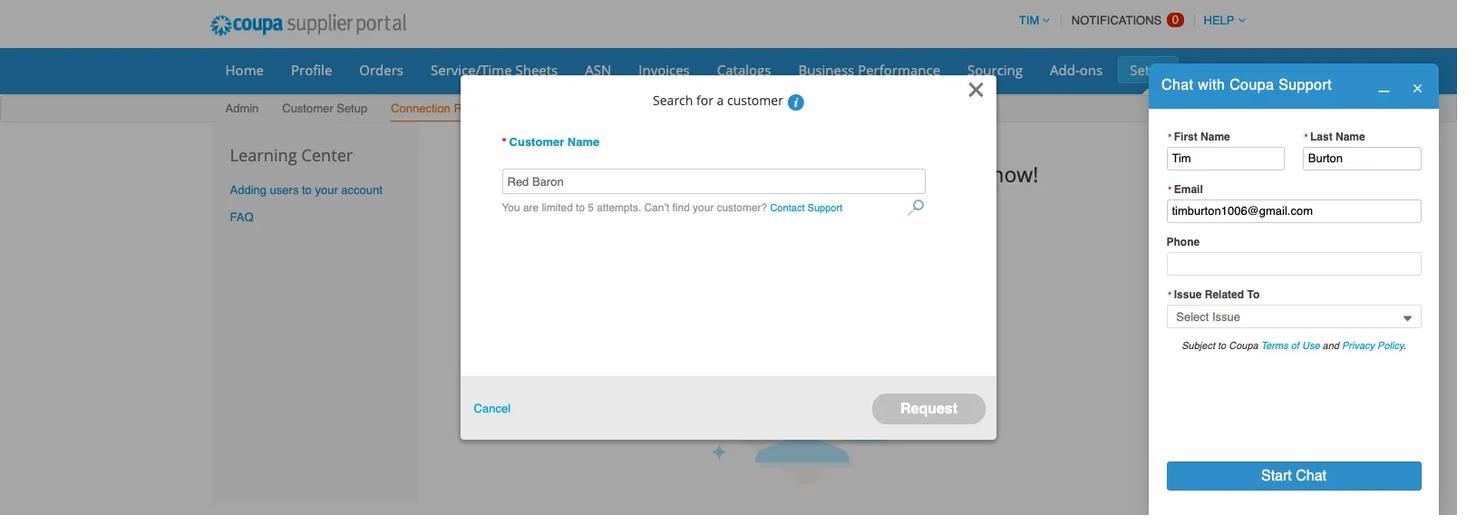 Task type: describe. For each thing, give the bounding box(es) containing it.
connection requests link
[[390, 98, 505, 122]]

text default image
[[1378, 81, 1390, 92]]

* issue related to
[[1168, 289, 1260, 301]]

of
[[1292, 340, 1300, 352]]

sourcing link
[[956, 56, 1035, 83]]

learning center
[[230, 144, 353, 166]]

5
[[588, 201, 594, 214]]

* customer name
[[502, 135, 600, 148]]

privacy
[[1343, 340, 1375, 352]]

Select Issue text field
[[1167, 305, 1422, 329]]

chat
[[1162, 77, 1194, 94]]

to
[[1248, 289, 1260, 301]]

and
[[1323, 340, 1340, 352]]

catalogs link
[[706, 56, 783, 83]]

support inside dialog
[[1279, 77, 1333, 94]]

limited
[[542, 201, 573, 214]]

can't
[[644, 201, 670, 214]]

admin link
[[225, 98, 260, 122]]

learning
[[230, 144, 297, 166]]

name for * customer name
[[568, 135, 600, 148]]

a inside dialog
[[717, 92, 724, 109]]

invoices link
[[627, 56, 702, 83]]

* for * customer name
[[502, 135, 507, 148]]

first
[[1175, 130, 1198, 143]]

text default image
[[1412, 82, 1424, 94]]

0 horizontal spatial a
[[645, 159, 657, 188]]

chat with coupa support dialog
[[1149, 63, 1440, 515]]

business performance link
[[787, 56, 953, 83]]

faq
[[230, 211, 254, 224]]

coupa for support
[[1230, 77, 1275, 94]]

are
[[523, 201, 539, 214]]

search for a customer
[[653, 92, 784, 109]]

0 horizontal spatial your
[[315, 183, 338, 197]]

orders
[[360, 61, 404, 79]]

use
[[1303, 340, 1320, 352]]

now!
[[992, 159, 1039, 188]]

setup inside setup link
[[1130, 61, 1167, 79]]

Phone telephone field
[[1167, 252, 1422, 276]]

customer?
[[717, 201, 768, 214]]

request button
[[873, 393, 986, 424]]

issue
[[1175, 289, 1202, 301]]

home
[[225, 61, 264, 79]]

orders link
[[348, 56, 415, 83]]

contact support button
[[771, 199, 843, 218]]

none button inside chat with coupa support dialog
[[1167, 462, 1422, 491]]

customer setup
[[282, 102, 368, 115]]

search
[[653, 92, 693, 109]]

name for * first name
[[1201, 130, 1231, 143]]

connection
[[391, 102, 451, 115]]

service/time
[[431, 61, 512, 79]]

setup inside customer setup link
[[337, 102, 368, 115]]

service/time sheets
[[431, 61, 558, 79]]

setup link
[[1119, 56, 1179, 83]]

center
[[301, 144, 353, 166]]

add-
[[1050, 61, 1080, 79]]

users
[[270, 183, 299, 197]]

profile link
[[279, 56, 344, 83]]

0 horizontal spatial customer
[[282, 102, 333, 115]]

2 horizontal spatial your
[[801, 159, 845, 188]]

* for * last name
[[1305, 131, 1309, 142]]

close image
[[967, 80, 986, 98]]

service/time sheets link
[[419, 56, 570, 83]]

adding users to your account link
[[230, 183, 383, 197]]

customer inside dialog
[[509, 135, 564, 148]]

customer inside dialog
[[728, 92, 784, 109]]

policy
[[1378, 340, 1404, 352]]

attempts.
[[597, 201, 642, 214]]

your inside search for a customer dialog
[[693, 201, 714, 214]]



Task type: vqa. For each thing, say whether or not it's contained in the screenshot.
Search
yes



Task type: locate. For each thing, give the bounding box(es) containing it.
adding
[[230, 183, 267, 197]]

setup
[[1130, 61, 1167, 79], [337, 102, 368, 115]]

0 horizontal spatial setup
[[337, 102, 368, 115]]

sheets
[[516, 61, 558, 79]]

name for * last name
[[1336, 130, 1366, 143]]

adding users to your account
[[230, 183, 383, 197]]

0 vertical spatial request
[[560, 159, 640, 188]]

support
[[1279, 77, 1333, 94], [808, 201, 843, 214]]

* down requests on the left top of page
[[502, 135, 507, 148]]

request a connection to your first customer now!
[[560, 159, 1039, 188]]

subject
[[1182, 340, 1216, 352]]

performance
[[858, 61, 941, 79]]

find
[[673, 201, 690, 214]]

add-ons link
[[1039, 56, 1115, 83]]

ons
[[1080, 61, 1103, 79]]

support inside search for a customer dialog
[[808, 201, 843, 214]]

for
[[697, 92, 714, 109]]

request for request
[[901, 401, 958, 417]]

* for * issue related to
[[1168, 290, 1173, 300]]

business
[[799, 61, 855, 79]]

0 horizontal spatial name
[[568, 135, 600, 148]]

admin
[[225, 102, 259, 115]]

with
[[1199, 77, 1226, 94]]

account
[[341, 183, 383, 197]]

0 horizontal spatial support
[[808, 201, 843, 214]]

1 vertical spatial customer
[[509, 135, 564, 148]]

support right contact
[[808, 201, 843, 214]]

to
[[775, 159, 795, 188], [302, 183, 312, 197], [576, 201, 585, 214], [1218, 340, 1227, 352]]

cancel
[[474, 402, 511, 416]]

1 vertical spatial customer
[[894, 159, 986, 188]]

None field
[[1167, 305, 1422, 329]]

profile
[[291, 61, 332, 79]]

1 horizontal spatial a
[[717, 92, 724, 109]]

customer down catalogs link
[[728, 92, 784, 109]]

to inside chat with coupa support dialog
[[1218, 340, 1227, 352]]

name right first
[[1201, 130, 1231, 143]]

2 horizontal spatial name
[[1336, 130, 1366, 143]]

1 vertical spatial support
[[808, 201, 843, 214]]

request inside request button
[[901, 401, 958, 417]]

1 horizontal spatial setup
[[1130, 61, 1167, 79]]

* inside * issue related to
[[1168, 290, 1173, 300]]

0 vertical spatial a
[[717, 92, 724, 109]]

to left 5
[[576, 201, 585, 214]]

terms of use link
[[1262, 340, 1320, 352]]

* left first
[[1168, 131, 1173, 142]]

sourcing
[[968, 61, 1023, 79]]

* for * email
[[1168, 184, 1173, 195]]

related
[[1205, 289, 1245, 301]]

search for a customer dialog
[[461, 75, 997, 440]]

request for request a connection to your first customer now!
[[560, 159, 640, 188]]

1 vertical spatial a
[[645, 159, 657, 188]]

your
[[801, 159, 845, 188], [315, 183, 338, 197], [693, 201, 714, 214]]

* first name
[[1168, 130, 1231, 143]]

coupa for terms
[[1229, 340, 1259, 352]]

business performance
[[799, 61, 941, 79]]

terms
[[1262, 340, 1289, 352]]

you
[[502, 201, 520, 214]]

home link
[[214, 56, 276, 83]]

chat with coupa support
[[1162, 77, 1333, 94]]

0 vertical spatial customer
[[282, 102, 333, 115]]

coupa right with at the right top of the page
[[1230, 77, 1275, 94]]

customer setup link
[[281, 98, 368, 122]]

None text field
[[1303, 147, 1422, 170]]

to right subject
[[1218, 340, 1227, 352]]

coupa left terms in the bottom right of the page
[[1229, 340, 1259, 352]]

email
[[1175, 183, 1204, 196]]

setup right ons
[[1130, 61, 1167, 79]]

* left issue
[[1168, 290, 1173, 300]]

to up contact
[[775, 159, 795, 188]]

your down center
[[315, 183, 338, 197]]

requests
[[454, 102, 504, 115]]

0 vertical spatial coupa
[[1230, 77, 1275, 94]]

none field inside chat with coupa support dialog
[[1167, 305, 1422, 329]]

customer up the are
[[509, 135, 564, 148]]

request
[[560, 159, 640, 188], [901, 401, 958, 417]]

Type to search for a customer text field
[[502, 169, 926, 194]]

* inside '* last name'
[[1305, 131, 1309, 142]]

* email
[[1168, 183, 1204, 196]]

* left last
[[1305, 131, 1309, 142]]

connection
[[662, 159, 770, 188]]

your up contact support button
[[801, 159, 845, 188]]

coupa supplier portal image
[[198, 3, 418, 48]]

to inside dialog
[[576, 201, 585, 214]]

to right users
[[302, 183, 312, 197]]

connection requests
[[391, 102, 504, 115]]

first
[[850, 159, 889, 188]]

* last name
[[1305, 130, 1366, 143]]

customer
[[728, 92, 784, 109], [894, 159, 986, 188]]

faq link
[[230, 211, 254, 224]]

cancel button
[[474, 399, 511, 418]]

customer
[[282, 102, 333, 115], [509, 135, 564, 148]]

* inside * first name
[[1168, 131, 1173, 142]]

a
[[717, 92, 724, 109], [645, 159, 657, 188]]

subject to coupa terms of use and privacy policy .
[[1182, 340, 1407, 352]]

0 vertical spatial support
[[1279, 77, 1333, 94]]

1 vertical spatial coupa
[[1229, 340, 1259, 352]]

* for * first name
[[1168, 131, 1173, 142]]

1 horizontal spatial name
[[1201, 130, 1231, 143]]

0 horizontal spatial customer
[[728, 92, 784, 109]]

privacy policy link
[[1343, 340, 1404, 352]]

1 horizontal spatial request
[[901, 401, 958, 417]]

invoices
[[639, 61, 690, 79]]

* inside the * email
[[1168, 184, 1173, 195]]

.
[[1404, 340, 1407, 352]]

customer right first
[[894, 159, 986, 188]]

* inside search for a customer dialog
[[502, 135, 507, 148]]

setup down orders
[[337, 102, 368, 115]]

your right find
[[693, 201, 714, 214]]

1 vertical spatial request
[[901, 401, 958, 417]]

name
[[1201, 130, 1231, 143], [1336, 130, 1366, 143], [568, 135, 600, 148]]

1 horizontal spatial support
[[1279, 77, 1333, 94]]

you are limited to 5 attempts. can't find your customer? contact support
[[502, 201, 843, 214]]

* left email
[[1168, 184, 1173, 195]]

name up 5
[[568, 135, 600, 148]]

*
[[1168, 131, 1173, 142], [1305, 131, 1309, 142], [502, 135, 507, 148], [1168, 184, 1173, 195], [1168, 290, 1173, 300]]

last
[[1311, 130, 1333, 143]]

name right last
[[1336, 130, 1366, 143]]

catalogs
[[717, 61, 771, 79]]

phone
[[1167, 236, 1200, 249]]

asn link
[[574, 56, 623, 83]]

1 horizontal spatial your
[[693, 201, 714, 214]]

1 horizontal spatial customer
[[894, 159, 986, 188]]

0 vertical spatial setup
[[1130, 61, 1167, 79]]

None text field
[[1167, 147, 1286, 170], [1167, 199, 1422, 223], [1167, 147, 1286, 170], [1167, 199, 1422, 223]]

support up last
[[1279, 77, 1333, 94]]

asn
[[585, 61, 612, 79]]

0 vertical spatial customer
[[728, 92, 784, 109]]

1 vertical spatial setup
[[337, 102, 368, 115]]

0 horizontal spatial request
[[560, 159, 640, 188]]

contact
[[771, 201, 805, 214]]

None button
[[1167, 462, 1422, 491]]

a up can't
[[645, 159, 657, 188]]

coupa
[[1230, 77, 1275, 94], [1229, 340, 1259, 352]]

name inside search for a customer dialog
[[568, 135, 600, 148]]

customer down profile link
[[282, 102, 333, 115]]

a right for
[[717, 92, 724, 109]]

add-ons
[[1050, 61, 1103, 79]]

1 horizontal spatial customer
[[509, 135, 564, 148]]



